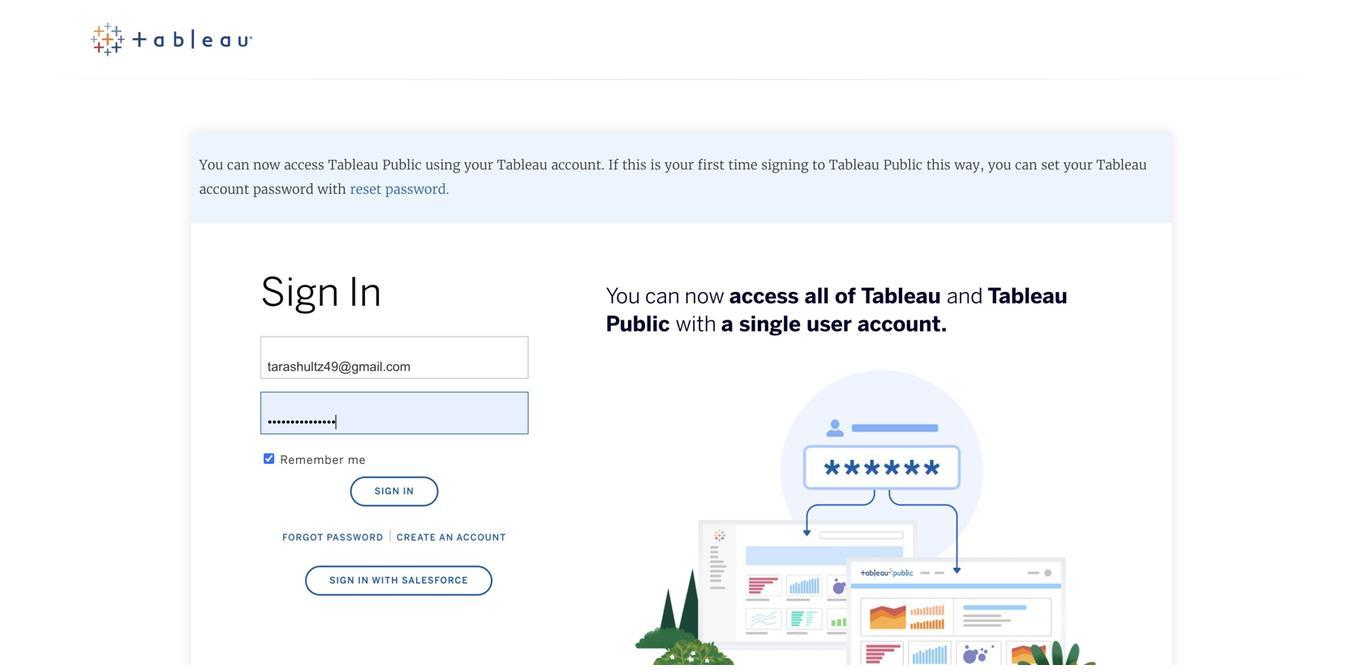 Task type: describe. For each thing, give the bounding box(es) containing it.
you for you can now access all of tableau and
[[606, 284, 641, 309]]

1 this from the left
[[623, 157, 647, 173]]

in for sign in with salesforce
[[358, 576, 369, 587]]

account
[[199, 182, 249, 198]]

forgot password | create an account
[[283, 528, 507, 545]]

can for you can now access all of tableau and
[[646, 284, 680, 309]]

now for tableau
[[253, 157, 280, 173]]

password
[[327, 532, 384, 543]]

2 this from the left
[[927, 157, 951, 173]]

with inside button
[[372, 576, 399, 587]]

with a single user account.
[[676, 312, 948, 337]]

sign in button
[[350, 477, 439, 507]]

2 your from the left
[[665, 157, 694, 173]]

2 horizontal spatial with
[[676, 312, 717, 337]]

0 horizontal spatial public
[[383, 157, 422, 173]]

now for all
[[685, 284, 725, 309]]

|
[[388, 528, 393, 545]]

sign in with salesforce button
[[305, 566, 493, 596]]

Email email field
[[260, 337, 529, 379]]

2 horizontal spatial public
[[884, 157, 923, 173]]

tableau public
[[606, 284, 1068, 337]]

all
[[805, 284, 830, 309]]

you for you can now access tableau public using your tableau account. if this is your first time signing to tableau public this way, you can set your tableau account password with
[[199, 157, 224, 173]]

you can now access all of tableau and
[[606, 284, 988, 309]]

tableau right of
[[862, 284, 942, 309]]

sign for sign in with salesforce
[[330, 576, 355, 587]]

way,
[[955, 157, 985, 173]]

you can now access tableau public using your tableau account. if this is your first time signing to tableau public this way, you can set your tableau account password with
[[199, 157, 1148, 198]]

a
[[722, 312, 734, 337]]

password.
[[386, 182, 449, 198]]

create
[[397, 532, 437, 543]]

sign in with salesforce
[[330, 576, 469, 587]]

user
[[807, 312, 852, 337]]

tableau right set
[[1097, 157, 1148, 173]]

if
[[609, 157, 619, 173]]

remember
[[280, 454, 345, 467]]

is
[[651, 157, 661, 173]]

in
[[349, 269, 382, 316]]

forgot password link
[[283, 532, 384, 543]]

in for sign in
[[403, 486, 415, 497]]

sign in
[[260, 269, 382, 316]]

sign in
[[375, 486, 415, 497]]

tableau right to
[[830, 157, 880, 173]]

reset password. link
[[350, 182, 449, 198]]



Task type: vqa. For each thing, say whether or not it's contained in the screenshot.
Forgot
yes



Task type: locate. For each thing, give the bounding box(es) containing it.
sign left in on the top of the page
[[260, 269, 340, 316]]

now up password
[[253, 157, 280, 173]]

your right using
[[464, 157, 494, 173]]

0 horizontal spatial with
[[318, 182, 346, 198]]

public inside tableau public
[[606, 312, 670, 337]]

sign up |
[[375, 486, 400, 497]]

1 vertical spatial sign
[[375, 486, 400, 497]]

0 horizontal spatial this
[[623, 157, 647, 173]]

create an account link
[[397, 532, 507, 543]]

1 horizontal spatial access
[[730, 284, 799, 309]]

me
[[348, 454, 366, 467]]

to
[[813, 157, 826, 173]]

1 vertical spatial in
[[358, 576, 369, 587]]

0 horizontal spatial access
[[284, 157, 325, 173]]

access inside you can now access tableau public using your tableau account. if this is your first time signing to tableau public this way, you can set your tableau account password with
[[284, 157, 325, 173]]

None checkbox
[[264, 454, 274, 465]]

tableau inside tableau public
[[988, 284, 1068, 309]]

sign for sign in
[[260, 269, 340, 316]]

0 vertical spatial with
[[318, 182, 346, 198]]

tableau
[[328, 157, 379, 173], [497, 157, 548, 173], [830, 157, 880, 173], [1097, 157, 1148, 173], [862, 284, 942, 309], [988, 284, 1068, 309]]

and
[[947, 284, 984, 309]]

1 your from the left
[[464, 157, 494, 173]]

now
[[253, 157, 280, 173], [685, 284, 725, 309]]

with down |
[[372, 576, 399, 587]]

Password password field
[[260, 392, 529, 435]]

salesforce
[[402, 576, 469, 587]]

using
[[426, 157, 461, 173]]

can
[[227, 157, 250, 173], [1016, 157, 1038, 173], [646, 284, 680, 309]]

0 horizontal spatial can
[[227, 157, 250, 173]]

2 vertical spatial sign
[[330, 576, 355, 587]]

0 vertical spatial in
[[403, 486, 415, 497]]

account. inside you can now access tableau public using your tableau account. if this is your first time signing to tableau public this way, you can set your tableau account password with
[[552, 157, 605, 173]]

with left a
[[676, 312, 717, 337]]

account.
[[552, 157, 605, 173], [858, 312, 948, 337]]

can for you can now access tableau public using your tableau account. if this is your first time signing to tableau public this way, you can set your tableau account password with
[[227, 157, 250, 173]]

your
[[464, 157, 494, 173], [665, 157, 694, 173], [1064, 157, 1093, 173]]

set
[[1042, 157, 1061, 173]]

you
[[199, 157, 224, 173], [606, 284, 641, 309]]

2 horizontal spatial can
[[1016, 157, 1038, 173]]

0 horizontal spatial account.
[[552, 157, 605, 173]]

access for all
[[730, 284, 799, 309]]

sign for sign in
[[375, 486, 400, 497]]

with left reset on the top left
[[318, 182, 346, 198]]

1 horizontal spatial in
[[403, 486, 415, 497]]

tableau up reset on the top left
[[328, 157, 379, 173]]

1 vertical spatial access
[[730, 284, 799, 309]]

1 horizontal spatial your
[[665, 157, 694, 173]]

in down password
[[358, 576, 369, 587]]

0 vertical spatial account.
[[552, 157, 605, 173]]

tableau right and
[[988, 284, 1068, 309]]

signing
[[762, 157, 809, 173]]

1 vertical spatial now
[[685, 284, 725, 309]]

this right if
[[623, 157, 647, 173]]

of
[[835, 284, 857, 309]]

1 horizontal spatial now
[[685, 284, 725, 309]]

0 vertical spatial sign
[[260, 269, 340, 316]]

1 vertical spatial with
[[676, 312, 717, 337]]

1 vertical spatial you
[[606, 284, 641, 309]]

remember me
[[280, 454, 366, 467]]

0 horizontal spatial your
[[464, 157, 494, 173]]

sign down forgot password link
[[330, 576, 355, 587]]

2 vertical spatial with
[[372, 576, 399, 587]]

sign
[[260, 269, 340, 316], [375, 486, 400, 497], [330, 576, 355, 587]]

you
[[989, 157, 1012, 173]]

account
[[457, 532, 507, 543]]

access for tableau
[[284, 157, 325, 173]]

access up single
[[730, 284, 799, 309]]

password
[[253, 182, 314, 198]]

with
[[318, 182, 346, 198], [676, 312, 717, 337], [372, 576, 399, 587]]

now inside you can now access tableau public using your tableau account. if this is your first time signing to tableau public this way, you can set your tableau account password with
[[253, 157, 280, 173]]

1 horizontal spatial you
[[606, 284, 641, 309]]

1 vertical spatial account.
[[858, 312, 948, 337]]

0 horizontal spatial now
[[253, 157, 280, 173]]

forgot
[[283, 532, 324, 543]]

your right set
[[1064, 157, 1093, 173]]

reset password.
[[350, 182, 449, 198]]

access up password
[[284, 157, 325, 173]]

first
[[698, 157, 725, 173]]

0 vertical spatial access
[[284, 157, 325, 173]]

in
[[403, 486, 415, 497], [358, 576, 369, 587]]

1 horizontal spatial public
[[606, 312, 670, 337]]

single
[[740, 312, 801, 337]]

your right is at the top
[[665, 157, 694, 173]]

0 vertical spatial now
[[253, 157, 280, 173]]

time
[[729, 157, 758, 173]]

with inside you can now access tableau public using your tableau account. if this is your first time signing to tableau public this way, you can set your tableau account password with
[[318, 182, 346, 198]]

reset
[[350, 182, 382, 198]]

tableau software image
[[91, 23, 253, 56]]

this left the way,
[[927, 157, 951, 173]]

0 vertical spatial you
[[199, 157, 224, 173]]

1 horizontal spatial account.
[[858, 312, 948, 337]]

account. down and
[[858, 312, 948, 337]]

3 your from the left
[[1064, 157, 1093, 173]]

account. left if
[[552, 157, 605, 173]]

in up create
[[403, 486, 415, 497]]

now up a
[[685, 284, 725, 309]]

you inside you can now access tableau public using your tableau account. if this is your first time signing to tableau public this way, you can set your tableau account password with
[[199, 157, 224, 173]]

1 horizontal spatial this
[[927, 157, 951, 173]]

1 horizontal spatial can
[[646, 284, 680, 309]]

1 horizontal spatial with
[[372, 576, 399, 587]]

2 horizontal spatial your
[[1064, 157, 1093, 173]]

public
[[383, 157, 422, 173], [884, 157, 923, 173], [606, 312, 670, 337]]

access
[[284, 157, 325, 173], [730, 284, 799, 309]]

tableau right using
[[497, 157, 548, 173]]

0 horizontal spatial you
[[199, 157, 224, 173]]

this
[[623, 157, 647, 173], [927, 157, 951, 173]]

0 horizontal spatial in
[[358, 576, 369, 587]]

an
[[439, 532, 454, 543]]



